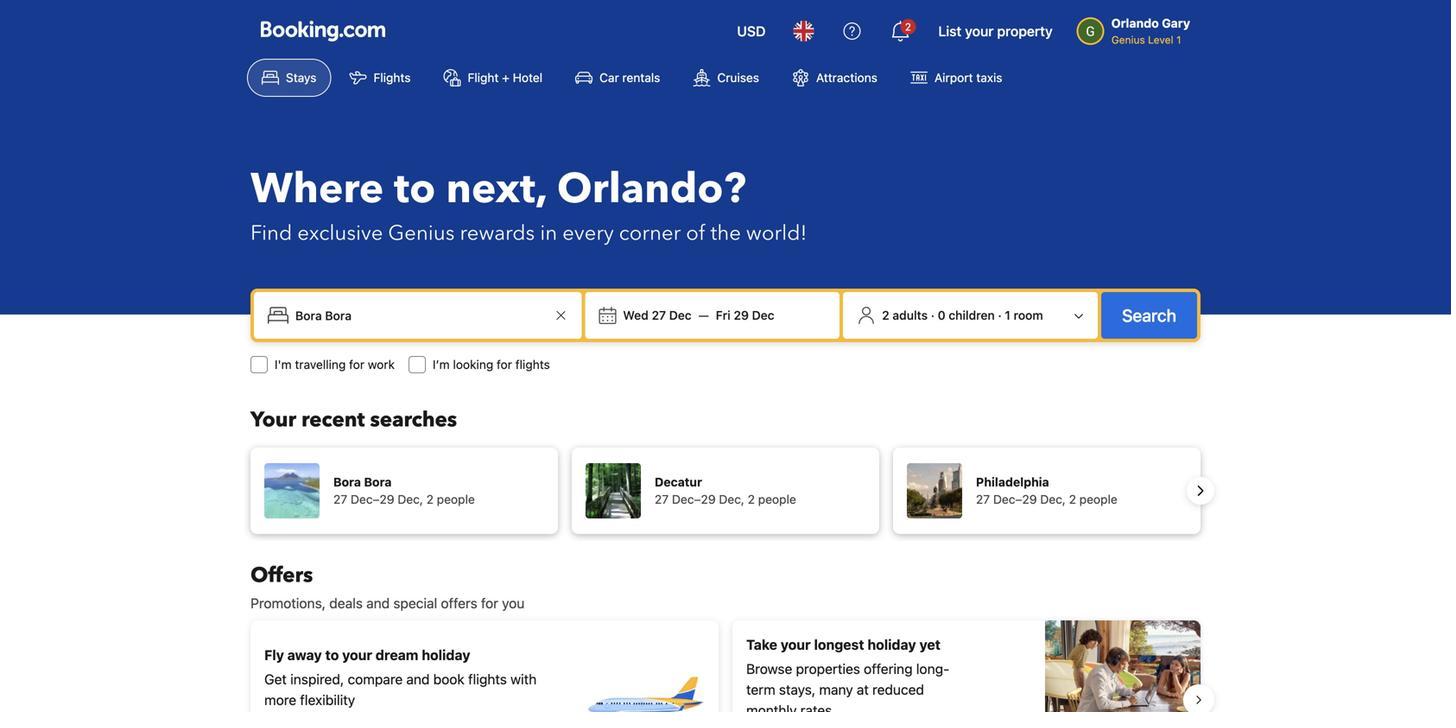 Task type: vqa. For each thing, say whether or not it's contained in the screenshot.
main content
no



Task type: describe. For each thing, give the bounding box(es) containing it.
level
[[1149, 34, 1174, 46]]

flights
[[374, 70, 411, 85]]

2 adults · 0 children · 1 room
[[882, 308, 1044, 322]]

people for decatur 27 dec–29 dec, 2 people
[[759, 492, 797, 506]]

search
[[1123, 305, 1177, 325]]

i'm travelling for work
[[275, 357, 395, 372]]

1 bora from the left
[[334, 475, 361, 489]]

fly
[[264, 647, 284, 663]]

car rentals link
[[561, 59, 675, 97]]

inspired,
[[290, 671, 344, 687]]

1 dec from the left
[[669, 308, 692, 322]]

offers
[[251, 561, 313, 590]]

2 bora from the left
[[364, 475, 392, 489]]

region containing take your longest holiday yet
[[237, 614, 1215, 712]]

bora bora 27 dec–29 dec, 2 people
[[334, 475, 475, 506]]

exclusive
[[298, 219, 383, 248]]

gary
[[1162, 16, 1191, 30]]

+
[[502, 70, 510, 85]]

promotions,
[[251, 595, 326, 611]]

1 horizontal spatial flights
[[516, 357, 550, 372]]

car rentals
[[600, 70, 661, 85]]

special
[[394, 595, 437, 611]]

monthly
[[747, 702, 797, 712]]

i'm
[[433, 357, 450, 372]]

yet
[[920, 636, 941, 653]]

2 inside 2 dropdown button
[[905, 21, 912, 33]]

booking.com image
[[261, 21, 385, 41]]

cruises link
[[679, 59, 774, 97]]

corner
[[619, 219, 681, 248]]

car
[[600, 70, 619, 85]]

fly away to your dream holiday get inspired, compare and book flights with more flexibility
[[264, 647, 537, 708]]

longest
[[814, 636, 865, 653]]

term
[[747, 681, 776, 698]]

deals
[[329, 595, 363, 611]]

your
[[251, 406, 296, 434]]

for for travelling
[[349, 357, 365, 372]]

you
[[502, 595, 525, 611]]

wed 27 dec button
[[616, 300, 699, 331]]

orlando?
[[557, 161, 746, 217]]

searches
[[370, 406, 457, 434]]

dec, for philadelphia 27 dec–29 dec, 2 people
[[1041, 492, 1066, 506]]

i'm
[[275, 357, 292, 372]]

airport
[[935, 70, 974, 85]]

where
[[251, 161, 384, 217]]

usd button
[[727, 10, 776, 52]]

stays
[[286, 70, 317, 85]]

wed
[[623, 308, 649, 322]]

your for list
[[966, 23, 994, 39]]

philadelphia 27 dec–29 dec, 2 people
[[976, 475, 1118, 506]]

compare
[[348, 671, 403, 687]]

room
[[1014, 308, 1044, 322]]

list
[[939, 23, 962, 39]]

2 button
[[880, 10, 922, 52]]

and inside the fly away to your dream holiday get inspired, compare and book flights with more flexibility
[[407, 671, 430, 687]]

people for philadelphia 27 dec–29 dec, 2 people
[[1080, 492, 1118, 506]]

offering
[[864, 661, 913, 677]]

property
[[998, 23, 1053, 39]]

stays,
[[779, 681, 816, 698]]

fri
[[716, 308, 731, 322]]

1 · from the left
[[931, 308, 935, 322]]

to inside the where to next, orlando? find exclusive genius rewards in every corner of the world!
[[394, 161, 436, 217]]

in
[[540, 219, 558, 248]]

attractions
[[817, 70, 878, 85]]

your account menu orlando gary genius level 1 element
[[1077, 8, 1198, 48]]

decatur 27 dec–29 dec, 2 people
[[655, 475, 797, 506]]

airport taxis
[[935, 70, 1003, 85]]

2 adults · 0 children · 1 room button
[[850, 299, 1091, 332]]

2 inside 2 adults · 0 children · 1 room 'dropdown button'
[[882, 308, 890, 322]]

for inside offers promotions, deals and special offers for you
[[481, 595, 499, 611]]

dec–29 for philadelphia 27 dec–29 dec, 2 people
[[994, 492, 1037, 506]]

genius inside orlando gary genius level 1
[[1112, 34, 1146, 46]]

book
[[433, 671, 465, 687]]

27 for decatur
[[655, 492, 669, 506]]

the
[[711, 219, 741, 248]]

dec–29 inside bora bora 27 dec–29 dec, 2 people
[[351, 492, 395, 506]]

people inside bora bora 27 dec–29 dec, 2 people
[[437, 492, 475, 506]]

travelling
[[295, 357, 346, 372]]

more
[[264, 692, 297, 708]]

29
[[734, 308, 749, 322]]

take your longest holiday yet image
[[1046, 620, 1201, 712]]

next,
[[446, 161, 547, 217]]

where to next, orlando? find exclusive genius rewards in every corner of the world!
[[251, 161, 807, 248]]

recent
[[302, 406, 365, 434]]

stays link
[[247, 59, 331, 97]]

2 dec from the left
[[752, 308, 775, 322]]

flight + hotel link
[[429, 59, 557, 97]]

2 inside bora bora 27 dec–29 dec, 2 people
[[427, 492, 434, 506]]

away
[[288, 647, 322, 663]]

genius inside the where to next, orlando? find exclusive genius rewards in every corner of the world!
[[388, 219, 455, 248]]

rentals
[[623, 70, 661, 85]]

flights inside the fly away to your dream holiday get inspired, compare and book flights with more flexibility
[[468, 671, 507, 687]]



Task type: locate. For each thing, give the bounding box(es) containing it.
0 vertical spatial 1
[[1177, 34, 1182, 46]]

for right looking
[[497, 357, 512, 372]]

dec–29 inside decatur 27 dec–29 dec, 2 people
[[672, 492, 716, 506]]

dec–29 down decatur
[[672, 492, 716, 506]]

0 horizontal spatial dec,
[[398, 492, 423, 506]]

holiday inside take your longest holiday yet browse properties offering long- term stays, many at reduced monthly rates.
[[868, 636, 917, 653]]

at
[[857, 681, 869, 698]]

i'm looking for flights
[[433, 357, 550, 372]]

2 horizontal spatial your
[[966, 23, 994, 39]]

fly away to your dream holiday image
[[584, 639, 705, 712]]

your up compare
[[342, 647, 372, 663]]

dec–29 for decatur 27 dec–29 dec, 2 people
[[672, 492, 716, 506]]

take
[[747, 636, 778, 653]]

and inside offers promotions, deals and special offers for you
[[367, 595, 390, 611]]

—
[[699, 308, 709, 322]]

list your property
[[939, 23, 1053, 39]]

27 inside bora bora 27 dec–29 dec, 2 people
[[334, 492, 347, 506]]

0 horizontal spatial to
[[325, 647, 339, 663]]

your inside the fly away to your dream holiday get inspired, compare and book flights with more flexibility
[[342, 647, 372, 663]]

0 horizontal spatial ·
[[931, 308, 935, 322]]

and right deals on the bottom of the page
[[367, 595, 390, 611]]

holiday
[[868, 636, 917, 653], [422, 647, 471, 663]]

27 down decatur
[[655, 492, 669, 506]]

flights
[[516, 357, 550, 372], [468, 671, 507, 687]]

browse
[[747, 661, 793, 677]]

region
[[237, 441, 1215, 541], [237, 614, 1215, 712]]

children
[[949, 308, 995, 322]]

for left the you
[[481, 595, 499, 611]]

rates.
[[801, 702, 836, 712]]

1 dec–29 from the left
[[351, 492, 395, 506]]

dec, inside bora bora 27 dec–29 dec, 2 people
[[398, 492, 423, 506]]

holiday up book
[[422, 647, 471, 663]]

Where are you going? field
[[289, 300, 551, 331]]

orlando gary genius level 1
[[1112, 16, 1191, 46]]

rewards
[[460, 219, 535, 248]]

people inside decatur 27 dec–29 dec, 2 people
[[759, 492, 797, 506]]

with
[[511, 671, 537, 687]]

your for take
[[781, 636, 811, 653]]

0 horizontal spatial 1
[[1005, 308, 1011, 322]]

flights left with
[[468, 671, 507, 687]]

dec, for decatur 27 dec–29 dec, 2 people
[[719, 492, 745, 506]]

for left work
[[349, 357, 365, 372]]

your inside take your longest holiday yet browse properties offering long- term stays, many at reduced monthly rates.
[[781, 636, 811, 653]]

0 horizontal spatial your
[[342, 647, 372, 663]]

genius down orlando at the top right
[[1112, 34, 1146, 46]]

0 vertical spatial and
[[367, 595, 390, 611]]

27
[[652, 308, 666, 322], [334, 492, 347, 506], [655, 492, 669, 506], [976, 492, 990, 506]]

to right away
[[325, 647, 339, 663]]

philadelphia
[[976, 475, 1050, 489]]

1 vertical spatial and
[[407, 671, 430, 687]]

1 vertical spatial genius
[[388, 219, 455, 248]]

hotel
[[513, 70, 543, 85]]

3 dec, from the left
[[1041, 492, 1066, 506]]

genius left rewards
[[388, 219, 455, 248]]

to left next,
[[394, 161, 436, 217]]

dec, inside decatur 27 dec–29 dec, 2 people
[[719, 492, 745, 506]]

flight + hotel
[[468, 70, 543, 85]]

1
[[1177, 34, 1182, 46], [1005, 308, 1011, 322]]

1 people from the left
[[437, 492, 475, 506]]

2
[[905, 21, 912, 33], [882, 308, 890, 322], [427, 492, 434, 506], [748, 492, 755, 506], [1070, 492, 1077, 506]]

properties
[[796, 661, 861, 677]]

take your longest holiday yet browse properties offering long- term stays, many at reduced monthly rates.
[[747, 636, 950, 712]]

27 for wed
[[652, 308, 666, 322]]

2 horizontal spatial dec–29
[[994, 492, 1037, 506]]

world!
[[747, 219, 807, 248]]

dec
[[669, 308, 692, 322], [752, 308, 775, 322]]

people inside philadelphia 27 dec–29 dec, 2 people
[[1080, 492, 1118, 506]]

2 region from the top
[[237, 614, 1215, 712]]

0 vertical spatial genius
[[1112, 34, 1146, 46]]

1 vertical spatial region
[[237, 614, 1215, 712]]

2 inside philadelphia 27 dec–29 dec, 2 people
[[1070, 492, 1077, 506]]

and
[[367, 595, 390, 611], [407, 671, 430, 687]]

1 inside 'dropdown button'
[[1005, 308, 1011, 322]]

your
[[966, 23, 994, 39], [781, 636, 811, 653], [342, 647, 372, 663]]

0 horizontal spatial dec
[[669, 308, 692, 322]]

27 right wed
[[652, 308, 666, 322]]

0 horizontal spatial bora
[[334, 475, 361, 489]]

airport taxis link
[[896, 59, 1018, 97]]

your right take
[[781, 636, 811, 653]]

1 horizontal spatial 1
[[1177, 34, 1182, 46]]

to
[[394, 161, 436, 217], [325, 647, 339, 663]]

holiday up offering
[[868, 636, 917, 653]]

dec left —
[[669, 308, 692, 322]]

flexibility
[[300, 692, 355, 708]]

1 horizontal spatial dec
[[752, 308, 775, 322]]

0 horizontal spatial and
[[367, 595, 390, 611]]

2 inside decatur 27 dec–29 dec, 2 people
[[748, 492, 755, 506]]

0 horizontal spatial people
[[437, 492, 475, 506]]

dec, inside philadelphia 27 dec–29 dec, 2 people
[[1041, 492, 1066, 506]]

3 people from the left
[[1080, 492, 1118, 506]]

27 down philadelphia
[[976, 492, 990, 506]]

1 horizontal spatial and
[[407, 671, 430, 687]]

dec–29 down philadelphia
[[994, 492, 1037, 506]]

dec–29 down your recent searches
[[351, 492, 395, 506]]

holiday inside the fly away to your dream holiday get inspired, compare and book flights with more flexibility
[[422, 647, 471, 663]]

3 dec–29 from the left
[[994, 492, 1037, 506]]

find
[[251, 219, 292, 248]]

1 horizontal spatial your
[[781, 636, 811, 653]]

dec–29 inside philadelphia 27 dec–29 dec, 2 people
[[994, 492, 1037, 506]]

flights link
[[335, 59, 426, 97]]

0 horizontal spatial dec–29
[[351, 492, 395, 506]]

1 horizontal spatial genius
[[1112, 34, 1146, 46]]

next image
[[1191, 480, 1212, 501]]

decatur
[[655, 475, 703, 489]]

long-
[[917, 661, 950, 677]]

region containing bora bora
[[237, 441, 1215, 541]]

1 dec, from the left
[[398, 492, 423, 506]]

2 dec–29 from the left
[[672, 492, 716, 506]]

work
[[368, 357, 395, 372]]

2 horizontal spatial dec,
[[1041, 492, 1066, 506]]

orlando
[[1112, 16, 1159, 30]]

27 for philadelphia
[[976, 492, 990, 506]]

usd
[[737, 23, 766, 39]]

fri 29 dec button
[[709, 300, 782, 331]]

flight
[[468, 70, 499, 85]]

every
[[563, 219, 614, 248]]

1 horizontal spatial to
[[394, 161, 436, 217]]

wed 27 dec — fri 29 dec
[[623, 308, 775, 322]]

1 horizontal spatial people
[[759, 492, 797, 506]]

1 down gary
[[1177, 34, 1182, 46]]

1 horizontal spatial dec–29
[[672, 492, 716, 506]]

1 horizontal spatial ·
[[998, 308, 1002, 322]]

· left 0
[[931, 308, 935, 322]]

0 vertical spatial to
[[394, 161, 436, 217]]

adults
[[893, 308, 928, 322]]

27 inside decatur 27 dec–29 dec, 2 people
[[655, 492, 669, 506]]

1 inside orlando gary genius level 1
[[1177, 34, 1182, 46]]

cruises
[[718, 70, 760, 85]]

search button
[[1102, 292, 1198, 339]]

0 horizontal spatial genius
[[388, 219, 455, 248]]

dec right 29
[[752, 308, 775, 322]]

and left book
[[407, 671, 430, 687]]

1 horizontal spatial bora
[[364, 475, 392, 489]]

·
[[931, 308, 935, 322], [998, 308, 1002, 322]]

· right children
[[998, 308, 1002, 322]]

flights right looking
[[516, 357, 550, 372]]

your recent searches
[[251, 406, 457, 434]]

1 region from the top
[[237, 441, 1215, 541]]

taxis
[[977, 70, 1003, 85]]

1 left room
[[1005, 308, 1011, 322]]

many
[[820, 681, 853, 698]]

your right the list
[[966, 23, 994, 39]]

27 down recent at the left of the page
[[334, 492, 347, 506]]

dec,
[[398, 492, 423, 506], [719, 492, 745, 506], [1041, 492, 1066, 506]]

2 people from the left
[[759, 492, 797, 506]]

1 horizontal spatial dec,
[[719, 492, 745, 506]]

0 horizontal spatial flights
[[468, 671, 507, 687]]

1 vertical spatial flights
[[468, 671, 507, 687]]

1 vertical spatial 1
[[1005, 308, 1011, 322]]

2 horizontal spatial people
[[1080, 492, 1118, 506]]

get
[[264, 671, 287, 687]]

of
[[686, 219, 706, 248]]

2 · from the left
[[998, 308, 1002, 322]]

people
[[437, 492, 475, 506], [759, 492, 797, 506], [1080, 492, 1118, 506]]

0 horizontal spatial holiday
[[422, 647, 471, 663]]

offers promotions, deals and special offers for you
[[251, 561, 525, 611]]

27 inside philadelphia 27 dec–29 dec, 2 people
[[976, 492, 990, 506]]

bora
[[334, 475, 361, 489], [364, 475, 392, 489]]

2 dec, from the left
[[719, 492, 745, 506]]

0 vertical spatial flights
[[516, 357, 550, 372]]

0 vertical spatial region
[[237, 441, 1215, 541]]

dream
[[376, 647, 419, 663]]

for for looking
[[497, 357, 512, 372]]

1 horizontal spatial holiday
[[868, 636, 917, 653]]

looking
[[453, 357, 494, 372]]

0
[[938, 308, 946, 322]]

1 vertical spatial to
[[325, 647, 339, 663]]

for
[[349, 357, 365, 372], [497, 357, 512, 372], [481, 595, 499, 611]]

list your property link
[[928, 10, 1064, 52]]

attractions link
[[778, 59, 893, 97]]

to inside the fly away to your dream holiday get inspired, compare and book flights with more flexibility
[[325, 647, 339, 663]]



